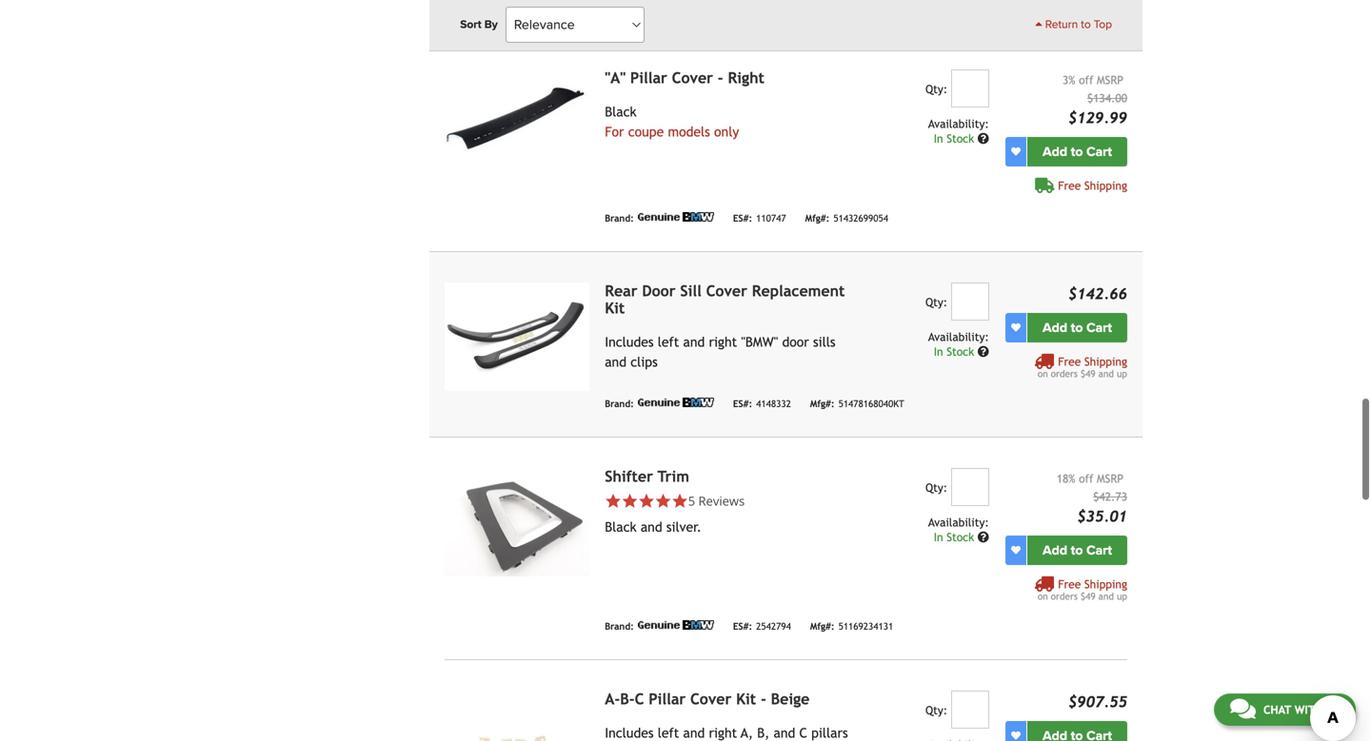 Task type: describe. For each thing, give the bounding box(es) containing it.
replacement
[[752, 282, 845, 300]]

add to cart button for $129.99
[[1028, 137, 1128, 166]]

a,
[[741, 726, 753, 741]]

in stock for right
[[934, 132, 978, 145]]

2542794
[[756, 622, 791, 632]]

1 genuine bmw - corporate logo image from the top
[[638, 0, 714, 8]]

us
[[1327, 704, 1340, 717]]

3 es#: from the top
[[733, 622, 753, 632]]

comments image
[[1230, 698, 1256, 721]]

to for $129.99 add to cart button
[[1071, 144, 1083, 160]]

sills
[[813, 335, 836, 350]]

es#4148332 - 51478168040kt - rear door sill cover replacement kit  - includes left and right "bmw" door sills and clips - genuine bmw - bmw image
[[445, 283, 590, 391]]

1 $49 from the top
[[1081, 368, 1096, 379]]

black for and
[[605, 520, 637, 535]]

door
[[642, 282, 676, 300]]

2 add from the top
[[1043, 320, 1068, 336]]

star image
[[672, 493, 688, 510]]

0 vertical spatial pillar
[[630, 69, 668, 86]]

1 star image from the left
[[605, 493, 622, 510]]

2 free from the top
[[1058, 355, 1081, 368]]

question circle image for right
[[978, 133, 989, 144]]

brand: for sill
[[605, 399, 634, 410]]

return to top
[[1043, 18, 1112, 31]]

es#2992577 - 51438268197kt - a-b-c pillar cover kit - beige  - includes left and right a, b, and c pillars - genuine bmw - bmw image
[[445, 691, 590, 742]]

left for sill
[[658, 335, 679, 350]]

shifter trim
[[605, 468, 690, 486]]

cart for $129.99
[[1087, 144, 1112, 160]]

stock for replacement
[[947, 345, 975, 358]]

kit for rear door sill cover replacement kit
[[605, 299, 625, 317]]

clips
[[631, 355, 658, 370]]

kit for a-b-c pillar cover kit - beige
[[736, 691, 756, 708]]

and right b,
[[774, 726, 796, 741]]

4148332
[[756, 399, 791, 410]]

2 star image from the left
[[622, 493, 638, 510]]

models
[[668, 124, 710, 139]]

sill
[[680, 282, 702, 300]]

rear door sill cover replacement kit link
[[605, 282, 845, 317]]

cover inside the rear door sill cover replacement kit
[[706, 282, 748, 300]]

2 $49 from the top
[[1081, 591, 1096, 602]]

pillars
[[812, 726, 848, 741]]

reviews
[[699, 493, 745, 510]]

and down $35.01
[[1099, 591, 1114, 602]]

off for $35.01
[[1079, 472, 1094, 486]]

rear
[[605, 282, 638, 300]]

3 brand: from the top
[[605, 622, 634, 632]]

and down $142.66
[[1099, 368, 1114, 379]]

black for coupe models only
[[605, 104, 739, 139]]

2 cart from the top
[[1087, 320, 1112, 336]]

mfg#: 51432699054
[[805, 213, 889, 224]]

add to cart button for $35.01
[[1028, 536, 1128, 566]]

51169234131
[[839, 622, 894, 632]]

1 add to wish list image from the top
[[1012, 323, 1021, 333]]

es#: for right
[[733, 213, 753, 224]]

110747
[[756, 213, 786, 224]]

b,
[[757, 726, 770, 741]]

1 on from the top
[[1038, 368, 1048, 379]]

includes for a-b-c pillar cover kit - beige
[[605, 726, 654, 741]]

"a" pillar cover - right
[[605, 69, 765, 86]]

5
[[688, 493, 695, 510]]

es#2542794 - 51169234131 - shifter trim - black and silver. - genuine bmw - bmw image
[[445, 468, 590, 577]]

cart for $35.01
[[1087, 543, 1112, 559]]

2 add to wish list image from the top
[[1012, 732, 1021, 741]]

3 in from the top
[[934, 531, 944, 544]]

mfg#: for replacement
[[810, 399, 835, 410]]

mfg#: 51169234131
[[810, 622, 894, 632]]

1 vertical spatial c
[[800, 726, 808, 741]]

0 horizontal spatial c
[[635, 691, 644, 708]]

left for c
[[658, 726, 679, 741]]

coupe
[[628, 124, 664, 139]]

es#: 110747
[[733, 213, 786, 224]]

return to top link
[[1036, 16, 1112, 33]]

5 reviews
[[688, 493, 745, 510]]

msrp for $35.01
[[1097, 472, 1124, 486]]

add to cart for $35.01
[[1043, 543, 1112, 559]]

a-b-c pillar cover kit - beige
[[605, 691, 810, 708]]

black and silver.
[[605, 520, 702, 535]]

add for $35.01
[[1043, 543, 1068, 559]]

3 free from the top
[[1058, 578, 1081, 591]]

right
[[728, 69, 765, 86]]

only
[[714, 124, 739, 139]]

51432699054
[[834, 213, 889, 224]]

"a" pillar cover - right link
[[605, 69, 765, 86]]

right for cover
[[709, 726, 737, 741]]

genuine bmw - corporate logo image for pillar
[[638, 212, 714, 222]]

2 vertical spatial mfg#:
[[810, 622, 835, 632]]

to for add to cart button associated with $35.01
[[1071, 543, 1083, 559]]

sort
[[460, 18, 482, 31]]

0 vertical spatial -
[[718, 69, 724, 86]]

and left the clips
[[605, 355, 627, 370]]

2 5 reviews link from the left
[[688, 493, 745, 510]]

rear door sill cover replacement kit
[[605, 282, 845, 317]]

$35.01
[[1077, 508, 1128, 526]]

includes left and right a, b, and c pillars
[[605, 726, 848, 741]]

$129.99
[[1069, 109, 1128, 126]]

3 availability: from the top
[[928, 516, 989, 529]]

"bmw"
[[741, 335, 778, 350]]

with
[[1295, 704, 1323, 717]]



Task type: vqa. For each thing, say whether or not it's contained in the screenshot.
the middle Cover
yes



Task type: locate. For each thing, give the bounding box(es) containing it.
chat with us link
[[1214, 694, 1356, 727]]

3 shipping from the top
[[1085, 578, 1128, 591]]

off inside 3% off msrp $134.00 $129.99
[[1079, 73, 1094, 86]]

mfg#: left 51169234131
[[810, 622, 835, 632]]

1 availability: from the top
[[928, 117, 989, 130]]

3%
[[1063, 73, 1076, 86]]

cover up black for coupe models only on the top of the page
[[672, 69, 713, 86]]

mfg#: left 51432699054
[[805, 213, 830, 224]]

1 vertical spatial left
[[658, 726, 679, 741]]

genuine bmw - corporate logo image for door
[[638, 398, 714, 407]]

0 vertical spatial on
[[1038, 368, 1048, 379]]

genuine bmw - corporate logo image for trim
[[638, 621, 714, 630]]

up
[[1117, 368, 1128, 379], [1117, 591, 1128, 602]]

3 add from the top
[[1043, 543, 1068, 559]]

availability: for right
[[928, 117, 989, 130]]

es#: left 4148332
[[733, 399, 753, 410]]

3% off msrp $134.00 $129.99
[[1063, 73, 1128, 126]]

includes up the clips
[[605, 335, 654, 350]]

and left silver. on the bottom of page
[[641, 520, 663, 535]]

caret up image
[[1036, 18, 1043, 30]]

2 vertical spatial brand:
[[605, 622, 634, 632]]

right left ""bmw""
[[709, 335, 737, 350]]

in for right
[[934, 132, 944, 145]]

by
[[485, 18, 498, 31]]

"a"
[[605, 69, 626, 86]]

2 vertical spatial cart
[[1087, 543, 1112, 559]]

trim
[[658, 468, 690, 486]]

1 in stock from the top
[[934, 132, 978, 145]]

off right 3%
[[1079, 73, 1094, 86]]

0 vertical spatial up
[[1117, 368, 1128, 379]]

1 left from the top
[[658, 335, 679, 350]]

2 genuine bmw - corporate logo image from the top
[[638, 212, 714, 222]]

and
[[683, 335, 705, 350], [605, 355, 627, 370], [1099, 368, 1114, 379], [641, 520, 663, 535], [1099, 591, 1114, 602], [683, 726, 705, 741], [774, 726, 796, 741]]

0 vertical spatial c
[[635, 691, 644, 708]]

add to cart button down $142.66
[[1028, 313, 1128, 343]]

black for for
[[605, 104, 637, 119]]

2 msrp from the top
[[1097, 472, 1124, 486]]

2 left from the top
[[658, 726, 679, 741]]

2 off from the top
[[1079, 472, 1094, 486]]

add
[[1043, 144, 1068, 160], [1043, 320, 1068, 336], [1043, 543, 1068, 559]]

a-b-c pillar cover kit - beige link
[[605, 691, 810, 708]]

orders down $35.01
[[1051, 591, 1078, 602]]

2 es#: from the top
[[733, 399, 753, 410]]

5 reviews link
[[605, 493, 851, 510], [688, 493, 745, 510]]

shifter
[[605, 468, 653, 486]]

c left pillars at bottom right
[[800, 726, 808, 741]]

free down $129.99
[[1058, 179, 1081, 192]]

1 horizontal spatial kit
[[736, 691, 756, 708]]

1 in from the top
[[934, 132, 944, 145]]

1 question circle image from the top
[[978, 133, 989, 144]]

1 msrp from the top
[[1097, 73, 1124, 86]]

1 vertical spatial off
[[1079, 472, 1094, 486]]

mfg#:
[[805, 213, 830, 224], [810, 399, 835, 410], [810, 622, 835, 632]]

0 vertical spatial orders
[[1051, 368, 1078, 379]]

return
[[1046, 18, 1078, 31]]

2 vertical spatial availability:
[[928, 516, 989, 529]]

2 free shipping on orders $49 and up from the top
[[1038, 578, 1128, 602]]

0 horizontal spatial kit
[[605, 299, 625, 317]]

0 vertical spatial add to wish list image
[[1012, 147, 1021, 156]]

availability:
[[928, 117, 989, 130], [928, 330, 989, 344], [928, 516, 989, 529]]

0 vertical spatial free shipping on orders $49 and up
[[1038, 355, 1128, 379]]

msrp up $42.73
[[1097, 472, 1124, 486]]

star image
[[605, 493, 622, 510], [622, 493, 638, 510], [638, 493, 655, 510], [655, 493, 672, 510]]

0 vertical spatial stock
[[947, 132, 975, 145]]

left down door
[[658, 335, 679, 350]]

2 qty: from the top
[[926, 296, 948, 309]]

1 vertical spatial in stock
[[934, 345, 978, 358]]

1 shipping from the top
[[1085, 179, 1128, 192]]

2 question circle image from the top
[[978, 346, 989, 357]]

1 vertical spatial orders
[[1051, 591, 1078, 602]]

qty:
[[926, 82, 948, 96], [926, 296, 948, 309], [926, 481, 948, 495], [926, 704, 948, 717]]

stock
[[947, 132, 975, 145], [947, 345, 975, 358], [947, 531, 975, 544]]

0 vertical spatial availability:
[[928, 117, 989, 130]]

kit up a,
[[736, 691, 756, 708]]

off
[[1079, 73, 1094, 86], [1079, 472, 1094, 486]]

to down $35.01
[[1071, 543, 1083, 559]]

1 horizontal spatial c
[[800, 726, 808, 741]]

pillar right "a"
[[630, 69, 668, 86]]

es#: left 110747
[[733, 213, 753, 224]]

3 add to cart from the top
[[1043, 543, 1112, 559]]

2 vertical spatial es#:
[[733, 622, 753, 632]]

msrp inside 18% off msrp $42.73 $35.01
[[1097, 472, 1124, 486]]

1 vertical spatial add to wish list image
[[1012, 546, 1021, 556]]

chat with us
[[1264, 704, 1340, 717]]

msrp for $129.99
[[1097, 73, 1124, 86]]

1 free shipping on orders $49 and up from the top
[[1038, 355, 1128, 379]]

1 vertical spatial add
[[1043, 320, 1068, 336]]

1 vertical spatial add to wish list image
[[1012, 732, 1021, 741]]

1 stock from the top
[[947, 132, 975, 145]]

$907.55
[[1069, 694, 1128, 711]]

1 qty: from the top
[[926, 82, 948, 96]]

2 vertical spatial question circle image
[[978, 532, 989, 543]]

free shipping on orders $49 and up down $142.66
[[1038, 355, 1128, 379]]

1 up from the top
[[1117, 368, 1128, 379]]

add to cart down $142.66
[[1043, 320, 1112, 336]]

0 vertical spatial right
[[709, 335, 737, 350]]

None number field
[[951, 69, 989, 107], [951, 283, 989, 321], [951, 468, 989, 507], [951, 691, 989, 729], [951, 69, 989, 107], [951, 283, 989, 321], [951, 468, 989, 507], [951, 691, 989, 729]]

c right a-
[[635, 691, 644, 708]]

1 add to cart button from the top
[[1028, 137, 1128, 166]]

0 vertical spatial in
[[934, 132, 944, 145]]

off right 18%
[[1079, 472, 1094, 486]]

kit left door
[[605, 299, 625, 317]]

up for add to cart button associated with $35.01
[[1117, 591, 1128, 602]]

kit
[[605, 299, 625, 317], [736, 691, 756, 708]]

kit inside the rear door sill cover replacement kit
[[605, 299, 625, 317]]

2 shipping from the top
[[1085, 355, 1128, 368]]

genuine bmw - corporate logo image up a-b-c pillar cover kit - beige link
[[638, 621, 714, 630]]

pillar right b-
[[649, 691, 686, 708]]

2 includes from the top
[[605, 726, 654, 741]]

0 vertical spatial shipping
[[1085, 179, 1128, 192]]

1 vertical spatial free shipping on orders $49 and up
[[1038, 578, 1128, 602]]

1 orders from the top
[[1051, 368, 1078, 379]]

2 vertical spatial in
[[934, 531, 944, 544]]

2 right from the top
[[709, 726, 737, 741]]

black inside black for coupe models only
[[605, 104, 637, 119]]

add to cart button up free shipping
[[1028, 137, 1128, 166]]

to left top
[[1081, 18, 1091, 31]]

2 black from the top
[[605, 520, 637, 535]]

cart down $35.01
[[1087, 543, 1112, 559]]

2 brand: from the top
[[605, 399, 634, 410]]

1 off from the top
[[1079, 73, 1094, 86]]

2 in from the top
[[934, 345, 944, 358]]

to
[[1081, 18, 1091, 31], [1071, 144, 1083, 160], [1071, 320, 1083, 336], [1071, 543, 1083, 559]]

3 star image from the left
[[638, 493, 655, 510]]

free down $142.66
[[1058, 355, 1081, 368]]

2 vertical spatial free
[[1058, 578, 1081, 591]]

4 star image from the left
[[655, 493, 672, 510]]

free
[[1058, 179, 1081, 192], [1058, 355, 1081, 368], [1058, 578, 1081, 591]]

3 question circle image from the top
[[978, 532, 989, 543]]

-
[[718, 69, 724, 86], [761, 691, 767, 708]]

1 horizontal spatial -
[[761, 691, 767, 708]]

1 vertical spatial up
[[1117, 591, 1128, 602]]

1 vertical spatial question circle image
[[978, 346, 989, 357]]

1 es#: from the top
[[733, 213, 753, 224]]

1 vertical spatial add to cart button
[[1028, 313, 1128, 343]]

0 vertical spatial msrp
[[1097, 73, 1124, 86]]

black up for
[[605, 104, 637, 119]]

0 vertical spatial add to cart button
[[1028, 137, 1128, 166]]

add to cart for $129.99
[[1043, 144, 1112, 160]]

0 vertical spatial kit
[[605, 299, 625, 317]]

1 cart from the top
[[1087, 144, 1112, 160]]

0 vertical spatial question circle image
[[978, 133, 989, 144]]

0 vertical spatial black
[[605, 104, 637, 119]]

1 vertical spatial add to cart
[[1043, 320, 1112, 336]]

msrp inside 3% off msrp $134.00 $129.99
[[1097, 73, 1124, 86]]

to down $142.66
[[1071, 320, 1083, 336]]

0 vertical spatial cover
[[672, 69, 713, 86]]

2 orders from the top
[[1051, 591, 1078, 602]]

es#110747 - 51432699054 - "a" pillar cover - right - black - genuine bmw - bmw image
[[445, 69, 590, 178]]

1 brand: from the top
[[605, 213, 634, 224]]

1 vertical spatial availability:
[[928, 330, 989, 344]]

a-
[[605, 691, 620, 708]]

0 vertical spatial es#:
[[733, 213, 753, 224]]

1 right from the top
[[709, 335, 737, 350]]

mfg#: for right
[[805, 213, 830, 224]]

1 vertical spatial stock
[[947, 345, 975, 358]]

0 vertical spatial off
[[1079, 73, 1094, 86]]

3 qty: from the top
[[926, 481, 948, 495]]

es#: 4148332
[[733, 399, 791, 410]]

0 vertical spatial cart
[[1087, 144, 1112, 160]]

es#: 2542794
[[733, 622, 791, 632]]

to inside "return to top" link
[[1081, 18, 1091, 31]]

2 vertical spatial stock
[[947, 531, 975, 544]]

2 availability: from the top
[[928, 330, 989, 344]]

1 includes from the top
[[605, 335, 654, 350]]

0 vertical spatial in stock
[[934, 132, 978, 145]]

includes left and right "bmw" door sills and clips
[[605, 335, 836, 370]]

1 vertical spatial mfg#:
[[810, 399, 835, 410]]

beige
[[771, 691, 810, 708]]

1 vertical spatial includes
[[605, 726, 654, 741]]

right inside includes left and right "bmw" door sills and clips
[[709, 335, 737, 350]]

0 vertical spatial add to cart
[[1043, 144, 1112, 160]]

4 qty: from the top
[[926, 704, 948, 717]]

2 in stock from the top
[[934, 345, 978, 358]]

1 vertical spatial brand:
[[605, 399, 634, 410]]

1 vertical spatial free
[[1058, 355, 1081, 368]]

add to cart button down $35.01
[[1028, 536, 1128, 566]]

free shipping
[[1058, 179, 1128, 192]]

question circle image for replacement
[[978, 346, 989, 357]]

pillar
[[630, 69, 668, 86], [649, 691, 686, 708]]

shifter trim link
[[605, 468, 690, 486]]

1 5 reviews link from the left
[[605, 493, 851, 510]]

2 add to cart from the top
[[1043, 320, 1112, 336]]

and down sill
[[683, 335, 705, 350]]

0 vertical spatial add to wish list image
[[1012, 323, 1021, 333]]

question circle image
[[978, 133, 989, 144], [978, 346, 989, 357], [978, 532, 989, 543]]

off for $129.99
[[1079, 73, 1094, 86]]

includes
[[605, 335, 654, 350], [605, 726, 654, 741]]

1 vertical spatial es#:
[[733, 399, 753, 410]]

stock for right
[[947, 132, 975, 145]]

2 vertical spatial add to cart button
[[1028, 536, 1128, 566]]

free down $35.01
[[1058, 578, 1081, 591]]

2 vertical spatial cover
[[691, 691, 732, 708]]

brand:
[[605, 213, 634, 224], [605, 399, 634, 410], [605, 622, 634, 632]]

right for replacement
[[709, 335, 737, 350]]

1 vertical spatial msrp
[[1097, 472, 1124, 486]]

0 vertical spatial brand:
[[605, 213, 634, 224]]

add to cart
[[1043, 144, 1112, 160], [1043, 320, 1112, 336], [1043, 543, 1112, 559]]

left
[[658, 335, 679, 350], [658, 726, 679, 741]]

orders
[[1051, 368, 1078, 379], [1051, 591, 1078, 602]]

in
[[934, 132, 944, 145], [934, 345, 944, 358], [934, 531, 944, 544]]

in stock
[[934, 132, 978, 145], [934, 345, 978, 358], [934, 531, 978, 544]]

1 vertical spatial in
[[934, 345, 944, 358]]

free shipping on orders $49 and up down $35.01
[[1038, 578, 1128, 602]]

add to cart down $35.01
[[1043, 543, 1112, 559]]

es#: left 2542794
[[733, 622, 753, 632]]

msrp
[[1097, 73, 1124, 86], [1097, 472, 1124, 486]]

0 vertical spatial includes
[[605, 335, 654, 350]]

brand: up rear
[[605, 213, 634, 224]]

2 vertical spatial add to cart
[[1043, 543, 1112, 559]]

1 vertical spatial -
[[761, 691, 767, 708]]

msrp up $134.00
[[1097, 73, 1124, 86]]

cover up includes left and right a, b, and c pillars
[[691, 691, 732, 708]]

1 vertical spatial $49
[[1081, 591, 1096, 602]]

2 vertical spatial add
[[1043, 543, 1068, 559]]

left down a-b-c pillar cover kit - beige link
[[658, 726, 679, 741]]

free shipping on orders $49 and up
[[1038, 355, 1128, 379], [1038, 578, 1128, 602]]

includes for rear door sill cover replacement kit
[[605, 335, 654, 350]]

includes inside includes left and right "bmw" door sills and clips
[[605, 335, 654, 350]]

orders down $142.66
[[1051, 368, 1078, 379]]

add to wish list image
[[1012, 323, 1021, 333], [1012, 546, 1021, 556]]

sort by
[[460, 18, 498, 31]]

2 add to wish list image from the top
[[1012, 546, 1021, 556]]

1 vertical spatial kit
[[736, 691, 756, 708]]

cover
[[672, 69, 713, 86], [706, 282, 748, 300], [691, 691, 732, 708]]

qty: for shifter trim
[[926, 481, 948, 495]]

shipping down $35.01
[[1085, 578, 1128, 591]]

mfg#: right 4148332
[[810, 399, 835, 410]]

2 add to cart button from the top
[[1028, 313, 1128, 343]]

right left a,
[[709, 726, 737, 741]]

shipping down $142.66
[[1085, 355, 1128, 368]]

silver.
[[667, 520, 702, 535]]

1 vertical spatial right
[[709, 726, 737, 741]]

0 horizontal spatial -
[[718, 69, 724, 86]]

3 in stock from the top
[[934, 531, 978, 544]]

on
[[1038, 368, 1048, 379], [1038, 591, 1048, 602]]

$134.00
[[1088, 91, 1128, 105]]

2 stock from the top
[[947, 345, 975, 358]]

$49
[[1081, 368, 1096, 379], [1081, 591, 1096, 602]]

qty: for "a" pillar cover - right
[[926, 82, 948, 96]]

2 up from the top
[[1117, 591, 1128, 602]]

brand: for cover
[[605, 213, 634, 224]]

for
[[605, 124, 624, 139]]

add to wish list image
[[1012, 147, 1021, 156], [1012, 732, 1021, 741]]

es#: for replacement
[[733, 399, 753, 410]]

genuine bmw - corporate logo image down the clips
[[638, 398, 714, 407]]

1 add to wish list image from the top
[[1012, 147, 1021, 156]]

black
[[605, 104, 637, 119], [605, 520, 637, 535]]

and down a-b-c pillar cover kit - beige
[[683, 726, 705, 741]]

$42.73
[[1094, 490, 1128, 504]]

up down $142.66
[[1117, 368, 1128, 379]]

top
[[1094, 18, 1112, 31]]

3 stock from the top
[[947, 531, 975, 544]]

to for 2nd add to cart button from the top
[[1071, 320, 1083, 336]]

genuine bmw - corporate logo image
[[638, 0, 714, 8], [638, 212, 714, 222], [638, 398, 714, 407], [638, 621, 714, 630]]

shipping
[[1085, 179, 1128, 192], [1085, 355, 1128, 368], [1085, 578, 1128, 591]]

es#:
[[733, 213, 753, 224], [733, 399, 753, 410], [733, 622, 753, 632]]

1 vertical spatial on
[[1038, 591, 1048, 602]]

3 add to cart button from the top
[[1028, 536, 1128, 566]]

black down shifter
[[605, 520, 637, 535]]

add to cart button
[[1028, 137, 1128, 166], [1028, 313, 1128, 343], [1028, 536, 1128, 566]]

2 on from the top
[[1038, 591, 1048, 602]]

0 vertical spatial add
[[1043, 144, 1068, 160]]

availability: for replacement
[[928, 330, 989, 344]]

up down $35.01
[[1117, 591, 1128, 602]]

1 add from the top
[[1043, 144, 1068, 160]]

1 vertical spatial black
[[605, 520, 637, 535]]

1 vertical spatial pillar
[[649, 691, 686, 708]]

- left right
[[718, 69, 724, 86]]

18%
[[1057, 472, 1076, 486]]

1 vertical spatial cover
[[706, 282, 748, 300]]

c
[[635, 691, 644, 708], [800, 726, 808, 741]]

off inside 18% off msrp $42.73 $35.01
[[1079, 472, 1094, 486]]

2 vertical spatial shipping
[[1085, 578, 1128, 591]]

0 vertical spatial left
[[658, 335, 679, 350]]

brand: up a-
[[605, 622, 634, 632]]

up for 2nd add to cart button from the top
[[1117, 368, 1128, 379]]

brand: down the clips
[[605, 399, 634, 410]]

genuine bmw - corporate logo image up "a" pillar cover - right link
[[638, 0, 714, 8]]

1 vertical spatial cart
[[1087, 320, 1112, 336]]

0 vertical spatial mfg#:
[[805, 213, 830, 224]]

b-
[[620, 691, 635, 708]]

1 free from the top
[[1058, 179, 1081, 192]]

mfg#: 51478168040kt
[[810, 399, 905, 410]]

in stock for replacement
[[934, 345, 978, 358]]

4 genuine bmw - corporate logo image from the top
[[638, 621, 714, 630]]

1 vertical spatial shipping
[[1085, 355, 1128, 368]]

right
[[709, 335, 737, 350], [709, 726, 737, 741]]

cover right sill
[[706, 282, 748, 300]]

18% off msrp $42.73 $35.01
[[1057, 472, 1128, 526]]

door
[[782, 335, 809, 350]]

genuine bmw - corporate logo image up sill
[[638, 212, 714, 222]]

$49 down $35.01
[[1081, 591, 1096, 602]]

add to cart up free shipping
[[1043, 144, 1112, 160]]

$142.66
[[1069, 285, 1128, 303]]

cart down $129.99
[[1087, 144, 1112, 160]]

51478168040kt
[[839, 399, 905, 410]]

2 vertical spatial in stock
[[934, 531, 978, 544]]

includes down b-
[[605, 726, 654, 741]]

chat
[[1264, 704, 1292, 717]]

3 genuine bmw - corporate logo image from the top
[[638, 398, 714, 407]]

1 black from the top
[[605, 104, 637, 119]]

cart down $142.66
[[1087, 320, 1112, 336]]

- left beige
[[761, 691, 767, 708]]

0 vertical spatial $49
[[1081, 368, 1096, 379]]

cart
[[1087, 144, 1112, 160], [1087, 320, 1112, 336], [1087, 543, 1112, 559]]

1 add to cart from the top
[[1043, 144, 1112, 160]]

0 vertical spatial free
[[1058, 179, 1081, 192]]

shipping down $129.99
[[1085, 179, 1128, 192]]

$49 down $142.66
[[1081, 368, 1096, 379]]

left inside includes left and right "bmw" door sills and clips
[[658, 335, 679, 350]]

qty: for rear door sill cover replacement kit
[[926, 296, 948, 309]]

in for replacement
[[934, 345, 944, 358]]

to up free shipping
[[1071, 144, 1083, 160]]

3 cart from the top
[[1087, 543, 1112, 559]]

add for $129.99
[[1043, 144, 1068, 160]]



